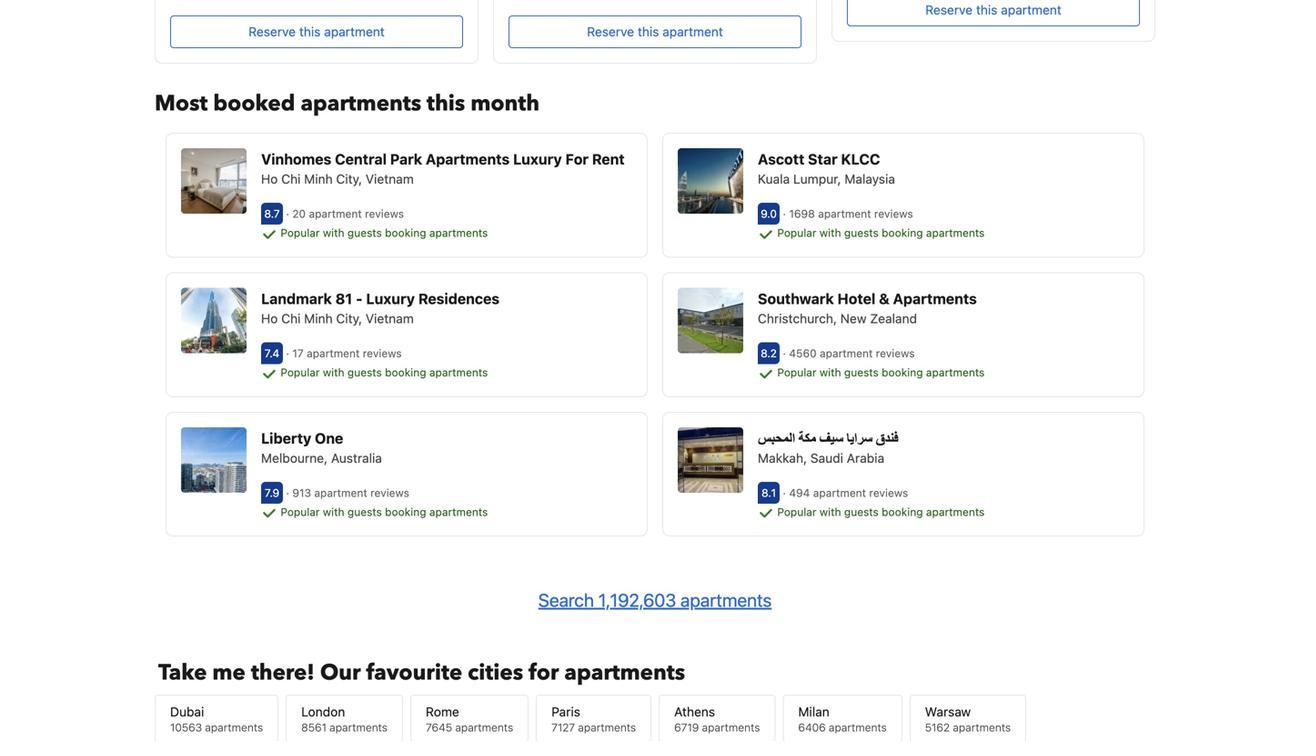 Task type: vqa. For each thing, say whether or not it's contained in the screenshot.


Task type: locate. For each thing, give the bounding box(es) containing it.
vietnam down park
[[366, 172, 414, 187]]

apartments down rome
[[455, 722, 514, 735]]

this
[[977, 2, 998, 17], [299, 24, 321, 39], [638, 24, 659, 39], [427, 89, 465, 119]]

reviews
[[365, 208, 404, 220], [875, 208, 914, 220], [363, 347, 402, 360], [876, 347, 915, 360], [371, 487, 410, 500], [870, 487, 909, 500]]

reviews down zealand
[[876, 347, 915, 360]]

فندق
[[876, 430, 899, 447]]

reviews for klcc
[[875, 208, 914, 220]]

فندق سرايا سيف مكة المحبس link
[[758, 428, 1130, 449]]

المحبس
[[758, 430, 796, 447]]

popular
[[281, 227, 320, 240], [778, 227, 817, 240], [281, 366, 320, 379], [778, 366, 817, 379], [281, 506, 320, 519], [778, 506, 817, 519]]

vinhomes central park apartments luxury for rent ho chi minh city, vietnam
[[261, 151, 625, 187]]

apartments up southwark hotel & apartments link
[[927, 227, 985, 240]]

2 city, from the top
[[336, 311, 362, 326]]

-
[[356, 290, 363, 308]]

7.4
[[265, 347, 280, 360]]

guests down 4560 apartment reviews
[[845, 366, 879, 379]]

guests down 17 apartment reviews
[[348, 366, 382, 379]]

popular with guests booking apartments for klcc
[[775, 227, 985, 240]]

reviews for park
[[365, 208, 404, 220]]

with down '1698 apartment reviews'
[[820, 227, 842, 240]]

apartments down athens
[[702, 722, 760, 735]]

scored 8.1 element
[[758, 482, 780, 504]]

1 ho from the top
[[261, 172, 278, 187]]

0 vertical spatial luxury
[[513, 151, 562, 168]]

city, inside vinhomes central park apartments luxury for rent ho chi minh city, vietnam
[[336, 172, 362, 187]]

from 13 reviews element containing 913 apartment reviews
[[286, 487, 413, 500]]

494
[[789, 487, 810, 500]]

1 minh from the top
[[304, 172, 333, 187]]

from 13 reviews element for hotel
[[783, 347, 918, 360]]

from 13 reviews element down 81
[[286, 347, 405, 360]]

residences
[[419, 290, 500, 308]]

apartments inside vinhomes central park apartments luxury for rent ho chi minh city, vietnam
[[426, 151, 510, 168]]

popular with guests booking apartments for melbourne,
[[278, 506, 488, 519]]

0 vertical spatial chi
[[281, 172, 301, 187]]

apartments right park
[[426, 151, 510, 168]]

apartment
[[1001, 2, 1062, 17], [324, 24, 385, 39], [663, 24, 723, 39], [309, 208, 362, 220], [818, 208, 872, 220], [307, 347, 360, 360], [820, 347, 873, 360], [314, 487, 367, 500], [814, 487, 867, 500]]

city,
[[336, 172, 362, 187], [336, 311, 362, 326]]

guests down '494 apartment reviews'
[[845, 506, 879, 519]]

paris
[[552, 705, 581, 720]]

apartments down فندق سرايا سيف مكة المحبس link
[[927, 506, 985, 519]]

from 13 reviews element containing 17 apartment reviews
[[286, 347, 405, 360]]

with
[[323, 227, 345, 240], [820, 227, 842, 240], [323, 366, 345, 379], [820, 366, 842, 379], [323, 506, 345, 519], [820, 506, 842, 519]]

popular down 494
[[778, 506, 817, 519]]

chi inside vinhomes central park apartments luxury for rent ho chi minh city, vietnam
[[281, 172, 301, 187]]

reviews down 'malaysia'
[[875, 208, 914, 220]]

booking down 17 apartment reviews
[[385, 366, 426, 379]]

guests for melbourne,
[[348, 506, 382, 519]]

1 vertical spatial city,
[[336, 311, 362, 326]]

booking down 4560 apartment reviews
[[882, 366, 923, 379]]

minh down the "vinhomes"
[[304, 172, 333, 187]]

reserve this apartment link
[[847, 0, 1141, 27], [170, 16, 463, 48], [509, 16, 802, 48]]

popular with guests booking apartments down "913 apartment reviews"
[[278, 506, 488, 519]]

8.7
[[264, 208, 280, 220]]

from 13 reviews element down 'malaysia'
[[783, 208, 917, 220]]

1 vertical spatial luxury
[[366, 290, 415, 308]]

warsaw
[[925, 705, 971, 720]]

popular with guests booking apartments down '1698 apartment reviews'
[[775, 227, 985, 240]]

reserve
[[926, 2, 973, 17], [249, 24, 296, 39], [587, 24, 635, 39]]

popular with guests booking apartments down 17 apartment reviews
[[278, 366, 488, 379]]

popular with guests booking apartments down '494 apartment reviews'
[[775, 506, 985, 519]]

city, down central
[[336, 172, 362, 187]]

guests down "913 apartment reviews"
[[348, 506, 382, 519]]

1 city, from the top
[[336, 172, 362, 187]]

1 vertical spatial apartments
[[893, 290, 977, 308]]

most
[[155, 89, 208, 119]]

0 vertical spatial vietnam
[[366, 172, 414, 187]]

search 1,192,603 apartments link
[[539, 590, 772, 611]]

0 vertical spatial city,
[[336, 172, 362, 187]]

popular with guests booking apartments down 20 apartment reviews at the left
[[278, 227, 488, 240]]

landmark 81 - luxury residences link
[[261, 288, 633, 310]]

1 horizontal spatial apartments
[[893, 290, 977, 308]]

apartments inside the warsaw 5162 apartments
[[953, 722, 1011, 735]]

1 horizontal spatial luxury
[[513, 151, 562, 168]]

0 horizontal spatial reserve
[[249, 24, 296, 39]]

scored 7.9 element
[[261, 482, 283, 504]]

apartment for southwark hotel & apartments
[[820, 347, 873, 360]]

rome 7645 apartments
[[426, 705, 514, 735]]

apartments right 10563
[[205, 722, 263, 735]]

7127
[[552, 722, 575, 735]]

zealand
[[870, 311, 918, 326]]

from 13 reviews element containing 1698 apartment reviews
[[783, 208, 917, 220]]

1 vietnam from the top
[[366, 172, 414, 187]]

vietnam up 17 apartment reviews
[[366, 311, 414, 326]]

494 apartment reviews
[[786, 487, 912, 500]]

saudi
[[811, 451, 844, 466]]

popular down 17
[[281, 366, 320, 379]]

scored 7.4 element
[[261, 343, 283, 365]]

guests down '1698 apartment reviews'
[[845, 227, 879, 240]]

0 horizontal spatial luxury
[[366, 290, 415, 308]]

apartments up فندق سرايا سيف مكة المحبس link
[[927, 366, 985, 379]]

popular down the 1698
[[778, 227, 817, 240]]

apartment for ascott star klcc
[[818, 208, 872, 220]]

with down 4560 apartment reviews
[[820, 366, 842, 379]]

ho
[[261, 172, 278, 187], [261, 311, 278, 326]]

chi down the "vinhomes"
[[281, 172, 301, 187]]

apartments right 1,192,603
[[681, 590, 772, 611]]

2 chi from the top
[[281, 311, 301, 326]]

apartments right 6406
[[829, 722, 887, 735]]

reviews down arabia
[[870, 487, 909, 500]]

from 13 reviews element down arabia
[[783, 487, 912, 500]]

chi down landmark
[[281, 311, 301, 326]]

apartments up central
[[301, 89, 421, 119]]

1698 apartment reviews
[[786, 208, 917, 220]]

with for star
[[820, 227, 842, 240]]

for
[[529, 659, 559, 689]]

apartments right 7127
[[578, 722, 636, 735]]

luxury left for
[[513, 151, 562, 168]]

reviews down landmark 81 - luxury residences ho chi minh city, vietnam
[[363, 347, 402, 360]]

from 13 reviews element for سرايا
[[783, 487, 912, 500]]

1,192,603
[[599, 590, 677, 611]]

luxury inside vinhomes central park apartments luxury for rent ho chi minh city, vietnam
[[513, 151, 562, 168]]

reviews for سيف
[[870, 487, 909, 500]]

minh
[[304, 172, 333, 187], [304, 311, 333, 326]]

popular with guests booking apartments down 4560 apartment reviews
[[775, 366, 985, 379]]

from 13 reviews element containing 494 apartment reviews
[[783, 487, 912, 500]]

from 13 reviews element containing 4560 apartment reviews
[[783, 347, 918, 360]]

popular down 4560
[[778, 366, 817, 379]]

7645
[[426, 722, 452, 735]]

minh down landmark
[[304, 311, 333, 326]]

liberty one image
[[181, 428, 247, 493]]

apartments inside southwark hotel & apartments christchurch, new zealand
[[893, 290, 977, 308]]

1 horizontal spatial reserve this apartment
[[587, 24, 723, 39]]

booking down '1698 apartment reviews'
[[882, 227, 923, 240]]

take me there! our favourite cities for apartments
[[158, 659, 685, 689]]

favourite
[[366, 659, 463, 689]]

booking for klcc
[[882, 227, 923, 240]]

city, inside landmark 81 - luxury residences ho chi minh city, vietnam
[[336, 311, 362, 326]]

our
[[320, 659, 361, 689]]

booking for melbourne,
[[385, 506, 426, 519]]

apartments inside london 8561 apartments
[[330, 722, 388, 735]]

with down 20 apartment reviews at the left
[[323, 227, 345, 240]]

with down '494 apartment reviews'
[[820, 506, 842, 519]]

0 horizontal spatial reserve this apartment
[[249, 24, 385, 39]]

from 13 reviews element down australia on the bottom left of the page
[[286, 487, 413, 500]]

0 horizontal spatial apartments
[[426, 151, 510, 168]]

apartment for vinhomes central park apartments luxury for rent
[[309, 208, 362, 220]]

popular for star
[[778, 227, 817, 240]]

booking down "913 apartment reviews"
[[385, 506, 426, 519]]

popular with guests booking apartments for سيف
[[775, 506, 985, 519]]

chi
[[281, 172, 301, 187], [281, 311, 301, 326]]

reviews for &
[[876, 347, 915, 360]]

apartments up zealand
[[893, 290, 977, 308]]

0 vertical spatial minh
[[304, 172, 333, 187]]

booking down '494 apartment reviews'
[[882, 506, 923, 519]]

from 13 reviews element
[[286, 208, 407, 220], [783, 208, 917, 220], [286, 347, 405, 360], [783, 347, 918, 360], [286, 487, 413, 500], [783, 487, 912, 500]]

klcc
[[841, 151, 881, 168]]

apartments inside milan 6406 apartments
[[829, 722, 887, 735]]

with for one
[[323, 506, 345, 519]]

0 vertical spatial ho
[[261, 172, 278, 187]]

apartments down 'liberty one' link at the bottom
[[430, 506, 488, 519]]

popular with guests booking apartments for park
[[278, 227, 488, 240]]

مكة
[[799, 430, 816, 447]]

chi inside landmark 81 - luxury residences ho chi minh city, vietnam
[[281, 311, 301, 326]]

popular with guests booking apartments
[[278, 227, 488, 240], [775, 227, 985, 240], [278, 366, 488, 379], [775, 366, 985, 379], [278, 506, 488, 519], [775, 506, 985, 519]]

1 vertical spatial vietnam
[[366, 311, 414, 326]]

ho down the "vinhomes"
[[261, 172, 278, 187]]

popular down 913
[[281, 506, 320, 519]]

2 vietnam from the top
[[366, 311, 414, 326]]

1 vertical spatial ho
[[261, 311, 278, 326]]

guests down 20 apartment reviews at the left
[[348, 227, 382, 240]]

booking down 20 apartment reviews at the left
[[385, 227, 426, 240]]

2 horizontal spatial reserve
[[926, 2, 973, 17]]

luxury
[[513, 151, 562, 168], [366, 290, 415, 308]]

from 13 reviews element containing 20 apartment reviews
[[286, 208, 407, 220]]

ho down landmark
[[261, 311, 278, 326]]

city, down 81
[[336, 311, 362, 326]]

reviews down australia on the bottom left of the page
[[371, 487, 410, 500]]

1 vertical spatial chi
[[281, 311, 301, 326]]

from 13 reviews element for one
[[286, 487, 413, 500]]

guests
[[348, 227, 382, 240], [845, 227, 879, 240], [348, 366, 382, 379], [845, 366, 879, 379], [348, 506, 382, 519], [845, 506, 879, 519]]

search
[[539, 590, 594, 611]]

with down "913 apartment reviews"
[[323, 506, 345, 519]]

apartment for فندق سرايا سيف مكة المحبس
[[814, 487, 867, 500]]

1 vertical spatial minh
[[304, 311, 333, 326]]

apartments inside rome 7645 apartments
[[455, 722, 514, 735]]

apartments inside the paris 7127 apartments
[[578, 722, 636, 735]]

apartments down 'warsaw'
[[953, 722, 1011, 735]]

popular down 20
[[281, 227, 320, 240]]

search 1,192,603 apartments
[[539, 590, 772, 611]]

1 chi from the top
[[281, 172, 301, 187]]

2 horizontal spatial reserve this apartment link
[[847, 0, 1141, 27]]

vietnam inside vinhomes central park apartments luxury for rent ho chi minh city, vietnam
[[366, 172, 414, 187]]

فندق سرايا سيف مكة المحبس image
[[678, 428, 744, 493]]

apartments down london
[[330, 722, 388, 735]]

ascott
[[758, 151, 805, 168]]

apartments
[[301, 89, 421, 119], [430, 227, 488, 240], [927, 227, 985, 240], [430, 366, 488, 379], [927, 366, 985, 379], [430, 506, 488, 519], [927, 506, 985, 519], [681, 590, 772, 611], [565, 659, 685, 689], [205, 722, 263, 735], [330, 722, 388, 735], [455, 722, 514, 735], [578, 722, 636, 735], [702, 722, 760, 735], [829, 722, 887, 735], [953, 722, 1011, 735]]

me
[[212, 659, 246, 689]]

ho inside vinhomes central park apartments luxury for rent ho chi minh city, vietnam
[[261, 172, 278, 187]]

luxury right -
[[366, 290, 415, 308]]

reviews down park
[[365, 208, 404, 220]]

0 vertical spatial apartments
[[426, 151, 510, 168]]

2 minh from the top
[[304, 311, 333, 326]]

with down 17 apartment reviews
[[323, 366, 345, 379]]

from 13 reviews element down central
[[286, 208, 407, 220]]

popular for hotel
[[778, 366, 817, 379]]

reserve this apartment
[[926, 2, 1062, 17], [249, 24, 385, 39], [587, 24, 723, 39]]

2 ho from the top
[[261, 311, 278, 326]]

from 13 reviews element down new on the top right of page
[[783, 347, 918, 360]]

1 horizontal spatial reserve
[[587, 24, 635, 39]]

apartments
[[426, 151, 510, 168], [893, 290, 977, 308]]

5162
[[925, 722, 950, 735]]



Task type: describe. For each thing, give the bounding box(es) containing it.
فندق سرايا سيف مكة المحبس makkah, saudi arabia
[[758, 430, 899, 466]]

vinhomes
[[261, 151, 332, 168]]

4560
[[789, 347, 817, 360]]

warsaw 5162 apartments
[[925, 705, 1011, 735]]

booking for سيف
[[882, 506, 923, 519]]

liberty one melbourne, australia
[[261, 430, 382, 466]]

christchurch,
[[758, 311, 837, 326]]

malaysia
[[845, 172, 896, 187]]

guests for &
[[845, 366, 879, 379]]

melbourne,
[[261, 451, 328, 466]]

سيف
[[820, 430, 844, 447]]

australia
[[331, 451, 382, 466]]

booking for -
[[385, 366, 426, 379]]

apartments inside the athens 6719 apartments
[[702, 722, 760, 735]]

kuala
[[758, 172, 790, 187]]

913
[[292, 487, 311, 500]]

athens 6719 apartments
[[675, 705, 760, 735]]

apartments for park
[[426, 151, 510, 168]]

landmark
[[261, 290, 332, 308]]

apartments for &
[[893, 290, 977, 308]]

liberty one link
[[261, 428, 633, 449]]

take
[[158, 659, 207, 689]]

guests for -
[[348, 366, 382, 379]]

popular for سرايا
[[778, 506, 817, 519]]

from 13 reviews element for central
[[286, 208, 407, 220]]

1698
[[789, 208, 815, 220]]

guests for park
[[348, 227, 382, 240]]

20 apartment reviews
[[289, 208, 407, 220]]

guests for klcc
[[845, 227, 879, 240]]

dubai 10563 apartments
[[170, 705, 263, 735]]

17 apartment reviews
[[289, 347, 405, 360]]

london
[[301, 705, 345, 720]]

milan 6406 apartments
[[799, 705, 887, 735]]

20
[[292, 208, 306, 220]]

8561
[[301, 722, 327, 735]]

liberty
[[261, 430, 312, 447]]

guests for سيف
[[845, 506, 879, 519]]

with for hotel
[[820, 366, 842, 379]]

with for سرايا
[[820, 506, 842, 519]]

from 13 reviews element for star
[[783, 208, 917, 220]]

milan
[[799, 705, 830, 720]]

popular with guests booking apartments for &
[[775, 366, 985, 379]]

rome
[[426, 705, 459, 720]]

apartments inside dubai 10563 apartments
[[205, 722, 263, 735]]

makkah,
[[758, 451, 807, 466]]

vinhomes central park apartments luxury for rent image
[[181, 148, 247, 214]]

southwark hotel & apartments christchurch, new zealand
[[758, 290, 977, 326]]

with for 81
[[323, 366, 345, 379]]

2 horizontal spatial reserve this apartment
[[926, 2, 1062, 17]]

popular for one
[[281, 506, 320, 519]]

17
[[292, 347, 304, 360]]

1 horizontal spatial reserve this apartment link
[[509, 16, 802, 48]]

new
[[841, 311, 867, 326]]

lumpur,
[[794, 172, 842, 187]]

landmark 81 - luxury residences ho chi minh city, vietnam
[[261, 290, 500, 326]]

apartments up the paris 7127 apartments
[[565, 659, 685, 689]]

london 8561 apartments
[[301, 705, 388, 735]]

park
[[390, 151, 422, 168]]

8.1
[[762, 487, 776, 500]]

minh inside landmark 81 - luxury residences ho chi minh city, vietnam
[[304, 311, 333, 326]]

star
[[808, 151, 838, 168]]

dubai
[[170, 705, 204, 720]]

reviews for melbourne,
[[371, 487, 410, 500]]

hotel
[[838, 290, 876, 308]]

minh inside vinhomes central park apartments luxury for rent ho chi minh city, vietnam
[[304, 172, 333, 187]]

8.2
[[761, 347, 777, 360]]

81
[[336, 290, 353, 308]]

southwark hotel & apartments link
[[758, 288, 1130, 310]]

reviews for -
[[363, 347, 402, 360]]

&
[[879, 290, 890, 308]]

apartments up residences
[[430, 227, 488, 240]]

for
[[566, 151, 589, 168]]

booking for park
[[385, 227, 426, 240]]

rent
[[592, 151, 625, 168]]

10563
[[170, 722, 202, 735]]

6719
[[675, 722, 699, 735]]

ascott star klcc link
[[758, 148, 1130, 170]]

vietnam inside landmark 81 - luxury residences ho chi minh city, vietnam
[[366, 311, 414, 326]]

0 horizontal spatial reserve this apartment link
[[170, 16, 463, 48]]

popular for 81
[[281, 366, 320, 379]]

scored 9.0 element
[[758, 203, 780, 225]]

7.9
[[265, 487, 280, 500]]

month
[[471, 89, 540, 119]]

scored 8.2 element
[[758, 343, 780, 365]]

سرايا
[[847, 430, 873, 447]]

apartment for landmark 81 - luxury residences
[[307, 347, 360, 360]]

from 13 reviews element for 81
[[286, 347, 405, 360]]

vinhomes central park apartments luxury for rent link
[[261, 148, 633, 170]]

9.0
[[761, 208, 777, 220]]

apartments up 'liberty one' link at the bottom
[[430, 366, 488, 379]]

booking for &
[[882, 366, 923, 379]]

most booked apartments this month
[[155, 89, 540, 119]]

scored 8.7 element
[[261, 203, 283, 225]]

cities
[[468, 659, 523, 689]]

4560 apartment reviews
[[786, 347, 918, 360]]

southwark hotel & apartments image
[[678, 288, 744, 354]]

ho inside landmark 81 - luxury residences ho chi minh city, vietnam
[[261, 311, 278, 326]]

popular for central
[[281, 227, 320, 240]]

with for central
[[323, 227, 345, 240]]

athens
[[675, 705, 715, 720]]

913 apartment reviews
[[289, 487, 413, 500]]

southwark
[[758, 290, 834, 308]]

paris 7127 apartments
[[552, 705, 636, 735]]

landmark 81 - luxury residences image
[[181, 288, 247, 354]]

ascott star klcc image
[[678, 148, 744, 214]]

arabia
[[847, 451, 885, 466]]

booked
[[213, 89, 295, 119]]

popular with guests booking apartments for -
[[278, 366, 488, 379]]

there!
[[251, 659, 315, 689]]

luxury inside landmark 81 - luxury residences ho chi minh city, vietnam
[[366, 290, 415, 308]]

central
[[335, 151, 387, 168]]

one
[[315, 430, 344, 447]]

apartment for liberty one
[[314, 487, 367, 500]]

6406
[[799, 722, 826, 735]]

ascott star klcc kuala lumpur, malaysia
[[758, 151, 896, 187]]



